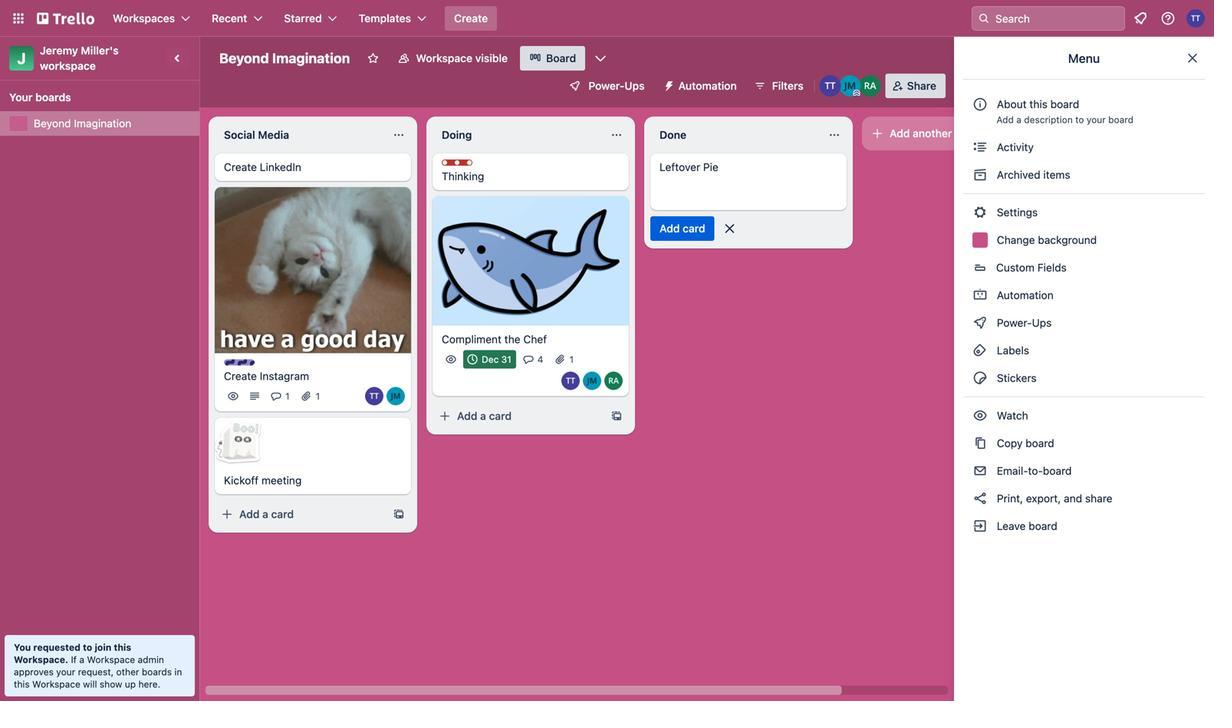Task type: describe. For each thing, give the bounding box(es) containing it.
add a card for social media
[[239, 508, 294, 521]]

sm image inside automation button
[[657, 74, 679, 95]]

sm image for archived items
[[973, 167, 988, 183]]

filters
[[773, 79, 804, 92]]

your inside if a workspace admin approves your request, other boards in this workspace will show up here.
[[56, 667, 75, 678]]

sm image for power-ups
[[973, 315, 988, 331]]

create instagram link
[[224, 369, 402, 384]]

to inside 'you requested to join this workspace.'
[[83, 642, 92, 653]]

create for create instagram
[[224, 370, 257, 383]]

Search field
[[991, 7, 1125, 30]]

automation inside button
[[679, 79, 737, 92]]

add down the dec 31 checkbox
[[457, 410, 478, 422]]

0 horizontal spatial workspace
[[32, 679, 80, 690]]

done
[[660, 129, 687, 141]]

miller's
[[81, 44, 119, 57]]

compliment
[[442, 333, 502, 346]]

stickers link
[[964, 366, 1206, 391]]

join
[[95, 642, 112, 653]]

your boards
[[9, 91, 71, 104]]

other
[[116, 667, 139, 678]]

archived items
[[995, 168, 1071, 181]]

items
[[1044, 168, 1071, 181]]

a down kickoff meeting
[[263, 508, 269, 521]]

beyond imagination link
[[34, 116, 190, 131]]

board up description
[[1051, 98, 1080, 111]]

description
[[1025, 114, 1073, 125]]

instagram
[[260, 370, 309, 383]]

sm image for stickers
[[973, 371, 988, 386]]

will
[[83, 679, 97, 690]]

add down kickoff
[[239, 508, 260, 521]]

if
[[71, 655, 77, 665]]

workspaces button
[[104, 6, 200, 31]]

social
[[224, 129, 255, 141]]

this inside if a workspace admin approves your request, other boards in this workspace will show up here.
[[14, 679, 30, 690]]

leave board
[[995, 520, 1058, 533]]

add card
[[660, 222, 706, 235]]

archived items link
[[964, 163, 1206, 187]]

0 horizontal spatial 1
[[285, 391, 290, 402]]

print, export, and share
[[995, 492, 1113, 505]]

power-ups inside button
[[589, 79, 645, 92]]

Board name text field
[[212, 46, 358, 71]]

add another list button
[[863, 117, 1071, 150]]

add a card button for social media
[[215, 502, 387, 527]]

labels link
[[964, 338, 1206, 363]]

0 vertical spatial terry turtle (terryturtle) image
[[820, 75, 842, 97]]

thoughts thinking
[[442, 160, 500, 183]]

power-ups link
[[964, 311, 1206, 335]]

create for create linkedin
[[224, 161, 257, 173]]

activity
[[995, 141, 1034, 153]]

board up to-
[[1026, 437, 1055, 450]]

email-to-board
[[995, 465, 1072, 477]]

you requested to join this workspace.
[[14, 642, 131, 665]]

another
[[913, 127, 953, 140]]

in
[[174, 667, 182, 678]]

compliment the chef
[[442, 333, 547, 346]]

kickoff meeting
[[224, 474, 302, 487]]

Dec 31 checkbox
[[464, 350, 516, 369]]

social media
[[224, 129, 289, 141]]

copy board link
[[964, 431, 1206, 456]]

workspace visible button
[[389, 46, 517, 71]]

board up the print, export, and share
[[1044, 465, 1072, 477]]

settings link
[[964, 200, 1206, 225]]

workspaces
[[113, 12, 175, 25]]

kickoff meeting link
[[224, 473, 402, 489]]

requested
[[33, 642, 81, 653]]

email-
[[997, 465, 1029, 477]]

primary element
[[0, 0, 1215, 37]]

workspace visible
[[416, 52, 508, 64]]

this inside 'you requested to join this workspace.'
[[114, 642, 131, 653]]

sm image for watch
[[973, 408, 988, 424]]

create for create
[[454, 12, 488, 25]]

leave board link
[[964, 514, 1206, 539]]

this member is an admin of this board. image
[[854, 90, 861, 97]]

0 horizontal spatial beyond
[[34, 117, 71, 130]]

media
[[258, 129, 289, 141]]

a down the dec 31 checkbox
[[480, 410, 486, 422]]

card for doing
[[489, 410, 512, 422]]

star or unstar board image
[[367, 52, 379, 64]]

create from template… image for doing
[[611, 410, 623, 422]]

and
[[1064, 492, 1083, 505]]

custom
[[997, 261, 1035, 274]]

1 vertical spatial automation
[[995, 289, 1054, 302]]

board link
[[520, 46, 586, 71]]

workspace.
[[14, 655, 68, 665]]

share button
[[886, 74, 946, 98]]

change
[[997, 234, 1036, 246]]

admin
[[138, 655, 164, 665]]

card inside button
[[683, 222, 706, 235]]

sm image for leave board
[[973, 519, 988, 534]]

pete ghost image
[[214, 418, 263, 467]]

the
[[505, 333, 521, 346]]

compliment the chef link
[[442, 332, 620, 347]]

ruby anderson (rubyanderson7) image
[[605, 372, 623, 390]]

31
[[502, 354, 512, 365]]

add a card button for doing
[[433, 404, 605, 429]]

sm image for print, export, and share
[[973, 491, 988, 507]]

list
[[955, 127, 971, 140]]

board down export,
[[1029, 520, 1058, 533]]

Done text field
[[651, 123, 820, 147]]

you
[[14, 642, 31, 653]]

Enter a title for this card… text field
[[651, 153, 847, 210]]

sm image for email-to-board
[[973, 464, 988, 479]]

jeremy
[[40, 44, 78, 57]]

about
[[997, 98, 1027, 111]]

workspace navigation collapse icon image
[[167, 48, 189, 69]]

settings
[[995, 206, 1038, 219]]

sm image for copy board
[[973, 436, 988, 451]]

create instagram
[[224, 370, 309, 383]]

0 horizontal spatial terry turtle (terryturtle) image
[[365, 387, 384, 406]]

share
[[908, 79, 937, 92]]



Task type: vqa. For each thing, say whether or not it's contained in the screenshot.
Create LinkedIn Create
yes



Task type: locate. For each thing, give the bounding box(es) containing it.
ups left automation button
[[625, 79, 645, 92]]

1 vertical spatial beyond imagination
[[34, 117, 131, 130]]

custom fields button
[[964, 256, 1206, 280]]

to-
[[1029, 465, 1044, 477]]

0 horizontal spatial terry turtle (terryturtle) image
[[562, 372, 580, 390]]

this down approves
[[14, 679, 30, 690]]

activity link
[[964, 135, 1206, 160]]

fields
[[1038, 261, 1067, 274]]

1 vertical spatial create
[[224, 161, 257, 173]]

dec
[[482, 354, 499, 365]]

beyond down recent dropdown button at the left
[[219, 50, 269, 66]]

add
[[997, 114, 1014, 125], [890, 127, 911, 140], [660, 222, 680, 235], [457, 410, 478, 422], [239, 508, 260, 521]]

automation link
[[964, 283, 1206, 308]]

beyond down your boards
[[34, 117, 71, 130]]

back to home image
[[37, 6, 94, 31]]

create linkedin
[[224, 161, 302, 173]]

create button
[[445, 6, 497, 31]]

power-ups up labels
[[995, 317, 1055, 329]]

sm image inside copy board link
[[973, 436, 988, 451]]

0 horizontal spatial to
[[83, 642, 92, 653]]

power- up labels
[[997, 317, 1033, 329]]

sm image inside the email-to-board link
[[973, 464, 988, 479]]

sm image inside stickers link
[[973, 371, 988, 386]]

jeremy miller (jeremymiller198) image for ruby anderson (rubyanderson7) image
[[583, 372, 602, 390]]

recent button
[[203, 6, 272, 31]]

1 vertical spatial card
[[489, 410, 512, 422]]

1 horizontal spatial this
[[114, 642, 131, 653]]

1 horizontal spatial terry turtle (terryturtle) image
[[820, 75, 842, 97]]

0 horizontal spatial automation
[[679, 79, 737, 92]]

sm image inside archived items link
[[973, 167, 988, 183]]

boards down the admin
[[142, 667, 172, 678]]

add inside 'add another list' button
[[890, 127, 911, 140]]

1 vertical spatial boards
[[142, 667, 172, 678]]

ups inside button
[[625, 79, 645, 92]]

1 down create instagram link
[[316, 391, 320, 402]]

archived
[[997, 168, 1041, 181]]

0 vertical spatial create
[[454, 12, 488, 25]]

workspace left the visible
[[416, 52, 473, 64]]

thinking
[[442, 170, 484, 183]]

add a card
[[457, 410, 512, 422], [239, 508, 294, 521]]

show
[[100, 679, 122, 690]]

create down social
[[224, 161, 257, 173]]

0 vertical spatial your
[[1087, 114, 1106, 125]]

terry turtle (terryturtle) image right the open information menu icon
[[1187, 9, 1206, 28]]

1 horizontal spatial jeremy miller (jeremymiller198) image
[[583, 372, 602, 390]]

watch
[[995, 409, 1032, 422]]

j
[[17, 49, 26, 67]]

0 vertical spatial automation
[[679, 79, 737, 92]]

leave
[[997, 520, 1026, 533]]

0 vertical spatial beyond
[[219, 50, 269, 66]]

2 horizontal spatial workspace
[[416, 52, 473, 64]]

0 vertical spatial imagination
[[272, 50, 350, 66]]

2 vertical spatial workspace
[[32, 679, 80, 690]]

1 horizontal spatial boards
[[142, 667, 172, 678]]

board up activity link
[[1109, 114, 1134, 125]]

beyond
[[219, 50, 269, 66], [34, 117, 71, 130]]

templates
[[359, 12, 411, 25]]

sm image inside the print, export, and share link
[[973, 491, 988, 507]]

0 horizontal spatial power-ups
[[589, 79, 645, 92]]

print,
[[997, 492, 1024, 505]]

background
[[1039, 234, 1098, 246]]

terry turtle (terryturtle) image left ruby anderson (rubyanderson7) image
[[562, 372, 580, 390]]

custom fields
[[997, 261, 1067, 274]]

workspace
[[416, 52, 473, 64], [87, 655, 135, 665], [32, 679, 80, 690]]

linkedin
[[260, 161, 302, 173]]

kickoff
[[224, 474, 259, 487]]

5 sm image from the top
[[973, 436, 988, 451]]

power-ups inside power-ups link
[[995, 317, 1055, 329]]

this
[[1030, 98, 1048, 111], [114, 642, 131, 653], [14, 679, 30, 690]]

0 horizontal spatial jeremy miller (jeremymiller198) image
[[387, 387, 405, 406]]

terry turtle (terryturtle) image down create instagram link
[[365, 387, 384, 406]]

0 vertical spatial power-ups
[[589, 79, 645, 92]]

1 horizontal spatial terry turtle (terryturtle) image
[[1187, 9, 1206, 28]]

1 for 4
[[570, 354, 574, 365]]

approves
[[14, 667, 54, 678]]

1 horizontal spatial ups
[[1033, 317, 1052, 329]]

4 sm image from the top
[[973, 343, 988, 358]]

1 vertical spatial to
[[83, 642, 92, 653]]

sm image inside automation link
[[973, 288, 988, 303]]

add inside the about this board add a description to your board
[[997, 114, 1014, 125]]

beyond inside text box
[[219, 50, 269, 66]]

1 horizontal spatial add a card button
[[433, 404, 605, 429]]

2 sm image from the top
[[973, 205, 988, 220]]

imagination down starred dropdown button
[[272, 50, 350, 66]]

0 horizontal spatial card
[[271, 508, 294, 521]]

power-ups down customize views image
[[589, 79, 645, 92]]

1 vertical spatial this
[[114, 642, 131, 653]]

2 vertical spatial create
[[224, 370, 257, 383]]

print, export, and share link
[[964, 487, 1206, 511]]

2 horizontal spatial this
[[1030, 98, 1048, 111]]

0 vertical spatial beyond imagination
[[219, 50, 350, 66]]

1 vertical spatial imagination
[[74, 117, 131, 130]]

1 vertical spatial terry turtle (terryturtle) image
[[562, 372, 580, 390]]

automation down custom fields
[[995, 289, 1054, 302]]

1 horizontal spatial to
[[1076, 114, 1085, 125]]

workspace down approves
[[32, 679, 80, 690]]

1 horizontal spatial add a card
[[457, 410, 512, 422]]

thoughts
[[457, 160, 500, 171]]

0 notifications image
[[1132, 9, 1150, 28]]

a
[[1017, 114, 1022, 125], [480, 410, 486, 422], [263, 508, 269, 521], [79, 655, 84, 665]]

6 sm image from the top
[[973, 519, 988, 534]]

2 vertical spatial card
[[271, 508, 294, 521]]

starred
[[284, 12, 322, 25]]

beyond imagination inside text box
[[219, 50, 350, 66]]

add a card down kickoff meeting
[[239, 508, 294, 521]]

1 horizontal spatial power-ups
[[995, 317, 1055, 329]]

1 down instagram
[[285, 391, 290, 402]]

0 vertical spatial card
[[683, 222, 706, 235]]

0 horizontal spatial imagination
[[74, 117, 131, 130]]

board
[[546, 52, 577, 64]]

Doing text field
[[433, 123, 602, 147]]

boards inside if a workspace admin approves your request, other boards in this workspace will show up here.
[[142, 667, 172, 678]]

sm image inside the settings link
[[973, 205, 988, 220]]

imagination down your boards with 1 items element
[[74, 117, 131, 130]]

your
[[1087, 114, 1106, 125], [56, 667, 75, 678]]

a right if
[[79, 655, 84, 665]]

0 horizontal spatial boards
[[35, 91, 71, 104]]

your inside the about this board add a description to your board
[[1087, 114, 1106, 125]]

0 vertical spatial ups
[[625, 79, 645, 92]]

about this board add a description to your board
[[997, 98, 1134, 125]]

sm image inside leave board link
[[973, 519, 988, 534]]

board
[[1051, 98, 1080, 111], [1109, 114, 1134, 125], [1026, 437, 1055, 450], [1044, 465, 1072, 477], [1029, 520, 1058, 533]]

ups down automation link
[[1033, 317, 1052, 329]]

0 horizontal spatial add a card button
[[215, 502, 387, 527]]

0 horizontal spatial add a card
[[239, 508, 294, 521]]

1 horizontal spatial workspace
[[87, 655, 135, 665]]

menu
[[1069, 51, 1101, 66]]

dec 31
[[482, 354, 512, 365]]

1 horizontal spatial beyond
[[219, 50, 269, 66]]

sm image inside activity link
[[973, 140, 988, 155]]

cancel image
[[723, 221, 738, 236]]

sm image inside "labels" link
[[973, 343, 988, 358]]

add a card down the dec 31 checkbox
[[457, 410, 512, 422]]

0 vertical spatial workspace
[[416, 52, 473, 64]]

sm image
[[973, 140, 988, 155], [973, 205, 988, 220], [973, 288, 988, 303], [973, 343, 988, 358], [973, 436, 988, 451], [973, 519, 988, 534]]

up
[[125, 679, 136, 690]]

1 vertical spatial add a card button
[[215, 502, 387, 527]]

1 horizontal spatial imagination
[[272, 50, 350, 66]]

1 vertical spatial ups
[[1033, 317, 1052, 329]]

to
[[1076, 114, 1085, 125], [83, 642, 92, 653]]

1 sm image from the top
[[973, 140, 988, 155]]

sm image for automation
[[973, 288, 988, 303]]

sm image for settings
[[973, 205, 988, 220]]

card left cancel 'icon'
[[683, 222, 706, 235]]

if a workspace admin approves your request, other boards in this workspace will show up here.
[[14, 655, 182, 690]]

automation button
[[657, 74, 747, 98]]

add card button
[[651, 216, 715, 241]]

add another list
[[890, 127, 971, 140]]

beyond imagination down starred
[[219, 50, 350, 66]]

2 horizontal spatial 1
[[570, 354, 574, 365]]

here.
[[138, 679, 161, 690]]

0 vertical spatial terry turtle (terryturtle) image
[[1187, 9, 1206, 28]]

copy
[[997, 437, 1023, 450]]

add a card for doing
[[457, 410, 512, 422]]

doing
[[442, 129, 472, 141]]

automation up done text field
[[679, 79, 737, 92]]

sm image inside watch "link"
[[973, 408, 988, 424]]

this right join
[[114, 642, 131, 653]]

your down if
[[56, 667, 75, 678]]

1 horizontal spatial create from template… image
[[611, 410, 623, 422]]

0 vertical spatial this
[[1030, 98, 1048, 111]]

copy board
[[995, 437, 1055, 450]]

imagination
[[272, 50, 350, 66], [74, 117, 131, 130]]

customize views image
[[593, 51, 609, 66]]

1 vertical spatial beyond
[[34, 117, 71, 130]]

boards inside your boards with 1 items element
[[35, 91, 71, 104]]

sm image inside power-ups link
[[973, 315, 988, 331]]

0 vertical spatial add a card
[[457, 410, 512, 422]]

1 vertical spatial workspace
[[87, 655, 135, 665]]

workspace
[[40, 59, 96, 72]]

your boards with 1 items element
[[9, 88, 183, 107]]

1 horizontal spatial card
[[489, 410, 512, 422]]

1 horizontal spatial 1
[[316, 391, 320, 402]]

add a card button down 31
[[433, 404, 605, 429]]

to up activity link
[[1076, 114, 1085, 125]]

jeremy miller (jeremymiller198) image for ruby anderson (rubyanderson7) icon
[[840, 75, 862, 97]]

0 vertical spatial boards
[[35, 91, 71, 104]]

0 vertical spatial power-
[[589, 79, 625, 92]]

create from template… image
[[611, 410, 623, 422], [393, 509, 405, 521]]

add a card button down kickoff meeting link
[[215, 502, 387, 527]]

1 horizontal spatial automation
[[995, 289, 1054, 302]]

a inside if a workspace admin approves your request, other boards in this workspace will show up here.
[[79, 655, 84, 665]]

open information menu image
[[1161, 11, 1176, 26]]

email-to-board link
[[964, 459, 1206, 483]]

your up activity link
[[1087, 114, 1106, 125]]

jeremy miller's workspace
[[40, 44, 121, 72]]

a inside the about this board add a description to your board
[[1017, 114, 1022, 125]]

1 vertical spatial power-ups
[[995, 317, 1055, 329]]

terry turtle (terryturtle) image
[[820, 75, 842, 97], [365, 387, 384, 406]]

a down about
[[1017, 114, 1022, 125]]

Social Media text field
[[215, 123, 384, 147]]

sm image for activity
[[973, 140, 988, 155]]

1 horizontal spatial your
[[1087, 114, 1106, 125]]

beyond imagination
[[219, 50, 350, 66], [34, 117, 131, 130]]

request,
[[78, 667, 114, 678]]

recent
[[212, 12, 247, 25]]

this up description
[[1030, 98, 1048, 111]]

2 horizontal spatial jeremy miller (jeremymiller198) image
[[840, 75, 862, 97]]

power- down customize views image
[[589, 79, 625, 92]]

1 vertical spatial create from template… image
[[393, 509, 405, 521]]

power- inside button
[[589, 79, 625, 92]]

0 vertical spatial create from template… image
[[611, 410, 623, 422]]

search image
[[978, 12, 991, 25]]

imagination inside text box
[[272, 50, 350, 66]]

card down meeting
[[271, 508, 294, 521]]

jeremy miller (jeremymiller198) image
[[840, 75, 862, 97], [583, 372, 602, 390], [387, 387, 405, 406]]

add a card button
[[433, 404, 605, 429], [215, 502, 387, 527]]

terry turtle (terryturtle) image left the this member is an admin of this board. "icon"
[[820, 75, 842, 97]]

2 horizontal spatial card
[[683, 222, 706, 235]]

to inside the about this board add a description to your board
[[1076, 114, 1085, 125]]

0 vertical spatial add a card button
[[433, 404, 605, 429]]

ruby anderson (rubyanderson7) image
[[860, 75, 882, 97]]

to left join
[[83, 642, 92, 653]]

0 horizontal spatial ups
[[625, 79, 645, 92]]

starred button
[[275, 6, 347, 31]]

1 horizontal spatial beyond imagination
[[219, 50, 350, 66]]

meeting
[[262, 474, 302, 487]]

color: bold red, title: "thoughts" element
[[442, 160, 500, 171]]

1 vertical spatial terry turtle (terryturtle) image
[[365, 387, 384, 406]]

terry turtle (terryturtle) image
[[1187, 9, 1206, 28], [562, 372, 580, 390]]

change background link
[[964, 228, 1206, 252]]

boards right your
[[35, 91, 71, 104]]

visible
[[476, 52, 508, 64]]

0 horizontal spatial your
[[56, 667, 75, 678]]

1 for 1
[[316, 391, 320, 402]]

power-ups button
[[558, 74, 654, 98]]

0 horizontal spatial this
[[14, 679, 30, 690]]

sm image
[[657, 74, 679, 95], [973, 167, 988, 183], [973, 315, 988, 331], [973, 371, 988, 386], [973, 408, 988, 424], [973, 464, 988, 479], [973, 491, 988, 507]]

1 vertical spatial your
[[56, 667, 75, 678]]

your
[[9, 91, 33, 104]]

card down dec 31
[[489, 410, 512, 422]]

this inside the about this board add a description to your board
[[1030, 98, 1048, 111]]

0 horizontal spatial create from template… image
[[393, 509, 405, 521]]

power-ups
[[589, 79, 645, 92], [995, 317, 1055, 329]]

0 horizontal spatial beyond imagination
[[34, 117, 131, 130]]

workspace inside button
[[416, 52, 473, 64]]

workspace down join
[[87, 655, 135, 665]]

1 vertical spatial add a card
[[239, 508, 294, 521]]

sm image for labels
[[973, 343, 988, 358]]

create down color: purple, title: none image
[[224, 370, 257, 383]]

create up workspace visible
[[454, 12, 488, 25]]

2 vertical spatial this
[[14, 679, 30, 690]]

1 horizontal spatial power-
[[997, 317, 1033, 329]]

add left cancel 'icon'
[[660, 222, 680, 235]]

0 horizontal spatial power-
[[589, 79, 625, 92]]

1 vertical spatial power-
[[997, 317, 1033, 329]]

chef
[[524, 333, 547, 346]]

card
[[683, 222, 706, 235], [489, 410, 512, 422], [271, 508, 294, 521]]

1 right 4
[[570, 354, 574, 365]]

create linkedin link
[[224, 160, 402, 175]]

card for social media
[[271, 508, 294, 521]]

add down about
[[997, 114, 1014, 125]]

3 sm image from the top
[[973, 288, 988, 303]]

templates button
[[350, 6, 436, 31]]

share
[[1086, 492, 1113, 505]]

automation
[[679, 79, 737, 92], [995, 289, 1054, 302]]

create inside button
[[454, 12, 488, 25]]

color: purple, title: none image
[[224, 360, 255, 366]]

watch link
[[964, 404, 1206, 428]]

add left another
[[890, 127, 911, 140]]

add inside add card button
[[660, 222, 680, 235]]

0 vertical spatial to
[[1076, 114, 1085, 125]]

create from template… image for social media
[[393, 509, 405, 521]]

beyond imagination down your boards with 1 items element
[[34, 117, 131, 130]]

stickers
[[995, 372, 1037, 384]]



